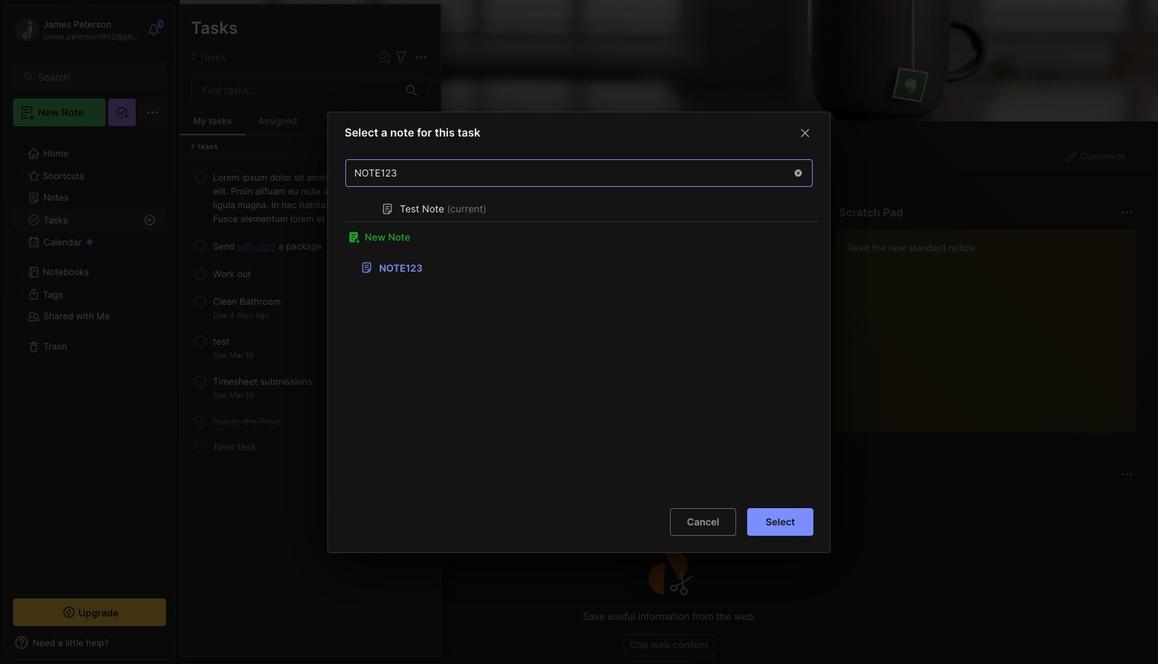 Task type: locate. For each thing, give the bounding box(es) containing it.
tab list
[[205, 229, 814, 245], [205, 491, 1132, 508]]

1 tab list from the top
[[205, 229, 814, 245]]

Go to note or move task field
[[384, 190, 468, 210]]

Find note… text field
[[346, 161, 785, 184]]

row group
[[180, 163, 441, 457], [202, 254, 1158, 441]]

Search text field
[[38, 70, 154, 83]]

tab
[[205, 229, 245, 245], [251, 229, 307, 245], [205, 491, 257, 508], [263, 491, 304, 508], [310, 491, 368, 508]]

test 4 cell
[[213, 334, 229, 348]]

Start writing… text field
[[848, 230, 1136, 421]]

None search field
[[38, 68, 154, 85]]

dropdown list menu
[[385, 223, 509, 354]]

expand tags image
[[18, 290, 26, 299]]

expand notebooks image
[[18, 268, 26, 277]]

Find tasks… text field
[[194, 79, 398, 101]]

run to the store 6 cell
[[213, 414, 282, 428]]

row
[[185, 165, 435, 231], [185, 234, 435, 259], [345, 253, 827, 281], [185, 261, 435, 286], [185, 289, 435, 326], [185, 329, 435, 366], [185, 369, 435, 406], [185, 409, 435, 434]]

0 vertical spatial tab list
[[205, 229, 814, 245]]

tree inside the main element
[[5, 134, 174, 586]]

tree
[[5, 134, 174, 586]]

1 vertical spatial tab list
[[205, 491, 1132, 508]]

lorem ipsum dolor sit amet, consectetur adipiscing elit. proin alifuam eu nulla a tincidunt. curabitur ut ligula magna. in hac habitasse platea dictumst. fusce elementum lorem et auctor dignissim. proin eget mi id urna euismod consectetur. pellentesque porttitor ac urna quis fermentum: 0 cell
[[213, 170, 430, 225]]

work out 2 cell
[[213, 267, 251, 281]]



Task type: describe. For each thing, give the bounding box(es) containing it.
none search field inside the main element
[[38, 68, 154, 85]]

2 tab list from the top
[[205, 491, 1132, 508]]

timesheet submissions 5 cell
[[213, 374, 312, 388]]

send x@y.com a package 1 cell
[[213, 239, 322, 253]]

new task image
[[377, 50, 391, 64]]

close image
[[797, 124, 814, 141]]

main element
[[0, 0, 179, 664]]

clean bathroom 3 cell
[[213, 294, 281, 308]]



Task type: vqa. For each thing, say whether or not it's contained in the screenshot.
"Close" icon
yes



